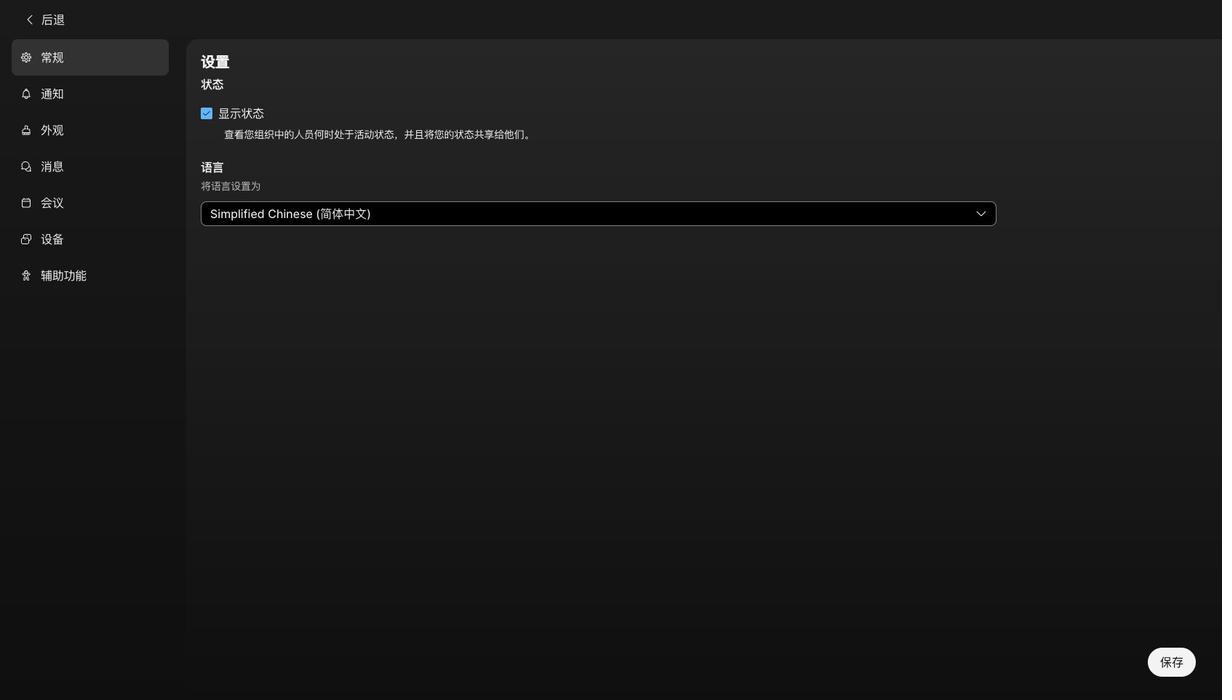Task type: describe. For each thing, give the bounding box(es) containing it.
设备 tab
[[12, 221, 169, 257]]

wrapper image for 外观 'tab'
[[20, 124, 32, 136]]

消息 tab
[[12, 148, 169, 185]]

wrapper image inside 设备 tab
[[20, 233, 32, 245]]

会议 tab
[[12, 185, 169, 221]]



Task type: locate. For each thing, give the bounding box(es) containing it.
wrapper image
[[20, 52, 32, 63], [20, 88, 32, 100], [20, 124, 32, 136], [20, 161, 32, 172], [20, 197, 32, 209], [20, 270, 32, 281]]

设置 navigation
[[0, 39, 186, 701]]

wrapper image for 会议 tab
[[20, 197, 32, 209]]

wrapper image for 通知 tab
[[20, 88, 32, 100]]

2 wrapper image from the top
[[20, 88, 32, 100]]

2 vertical spatial wrapper image
[[20, 233, 32, 245]]

wrapper image inside 会议 tab
[[20, 197, 32, 209]]

  button
[[201, 202, 997, 226]]

0 vertical spatial wrapper image
[[24, 14, 36, 25]]

wrapper image inside 辅助功能 "tab"
[[20, 270, 32, 281]]

wrapper image inside 常规 tab
[[20, 52, 32, 63]]

6 wrapper image from the top
[[20, 270, 32, 281]]

wrapper image inside 外观 'tab'
[[20, 124, 32, 136]]

辅助功能 tab
[[12, 257, 169, 294]]

4 wrapper image from the top
[[20, 161, 32, 172]]

常规 tab
[[12, 39, 169, 76]]

wrapper image
[[24, 14, 36, 25], [202, 109, 211, 118], [20, 233, 32, 245]]

wrapper image inside 消息 tab
[[20, 161, 32, 172]]

wrapper image for 辅助功能 "tab"
[[20, 270, 32, 281]]

wrapper image for 消息 tab
[[20, 161, 32, 172]]

1 wrapper image from the top
[[20, 52, 32, 63]]

外观 tab
[[12, 112, 169, 148]]

通知 tab
[[12, 76, 169, 112]]

1 vertical spatial wrapper image
[[202, 109, 211, 118]]

wrapper image inside 通知 tab
[[20, 88, 32, 100]]

wrapper image for 常规 tab
[[20, 52, 32, 63]]

5 wrapper image from the top
[[20, 197, 32, 209]]

3 wrapper image from the top
[[20, 124, 32, 136]]



Task type: vqa. For each thing, say whether or not it's contained in the screenshot.
the topmost wrapper icon
yes



